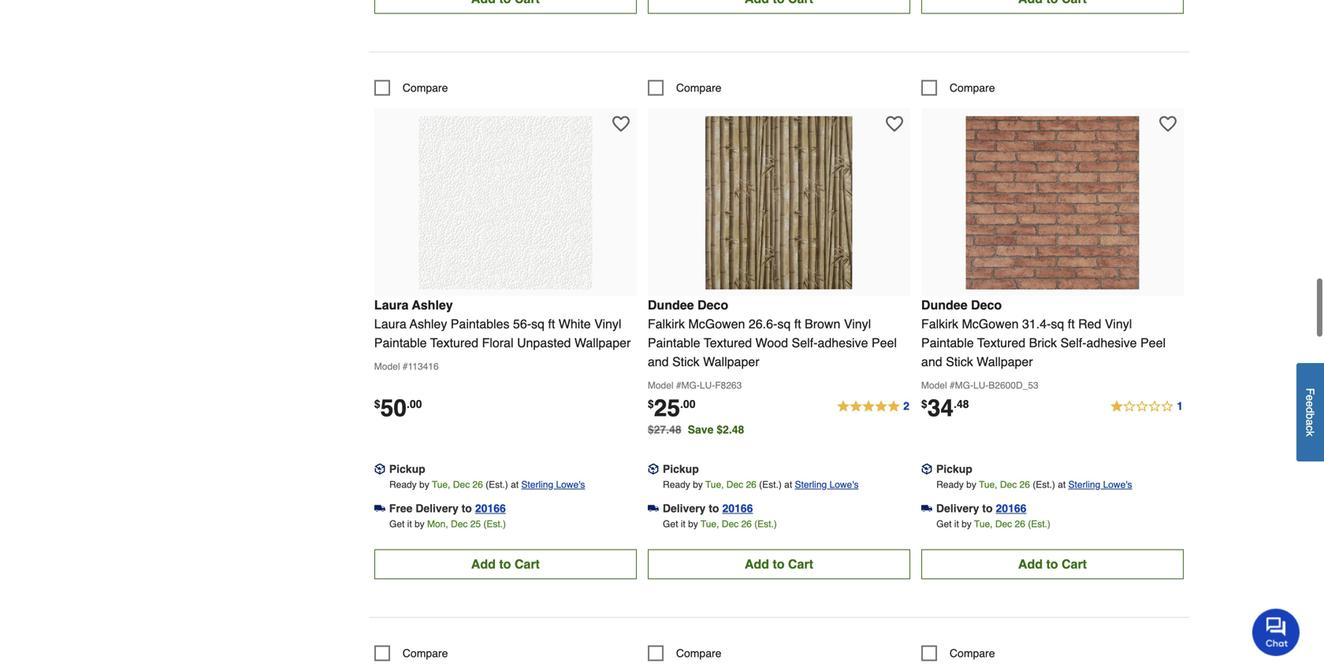 Task type: vqa. For each thing, say whether or not it's contained in the screenshot.


Task type: describe. For each thing, give the bounding box(es) containing it.
ready for pickup image associated with 1st 20166 button from right
[[937, 480, 964, 491]]

white
[[559, 317, 591, 331]]

1 add to cart from the left
[[471, 557, 540, 572]]

get for truck filled image for delivery
[[937, 519, 952, 530]]

actual price $50.00 element
[[374, 395, 422, 422]]

1 horizontal spatial 25
[[654, 395, 680, 422]]

model for laura ashley paintables 56-sq ft white vinyl paintable textured floral unpasted wallpaper
[[374, 361, 400, 372]]

26 for 1st 20166 button
[[473, 480, 483, 491]]

sterling for second 20166 button from left
[[795, 480, 827, 491]]

1002754106 element
[[921, 80, 995, 96]]

cart for 3rd add to cart "button" from the right
[[515, 557, 540, 572]]

$ 34 .48
[[921, 395, 969, 422]]

floral
[[482, 336, 514, 350]]

1 button
[[1110, 398, 1184, 417]]

dundee deco falkirk mcgowen 26.6-sq ft brown vinyl paintable textured wood self-adhesive peel and stick wallpaper
[[648, 298, 897, 369]]

1
[[1177, 400, 1183, 413]]

tue, for 1st 20166 button
[[432, 480, 450, 491]]

3 add from the left
[[1018, 557, 1043, 572]]

delivery for truck filled icon
[[663, 502, 706, 515]]

wallpaper for falkirk mcgowen 31.4-sq ft red vinyl paintable textured brick self-adhesive peel and stick wallpaper
[[977, 355, 1033, 369]]

0 vertical spatial ashley
[[412, 298, 453, 312]]

get it by tue, dec 26 (est.) for 1st 20166 button from right
[[937, 519, 1051, 530]]

red
[[1078, 317, 1102, 331]]

$2.48
[[717, 424, 744, 436]]

delivery to 20166 for second 20166 button from left
[[663, 502, 753, 515]]

34
[[928, 395, 954, 422]]

textured for falkirk mcgowen 26.6-sq ft brown vinyl paintable textured wood self-adhesive peel and stick wallpaper
[[704, 336, 752, 350]]

model for falkirk mcgowen 31.4-sq ft red vinyl paintable textured brick self-adhesive peel and stick wallpaper
[[921, 380, 947, 391]]

delivery to 20166 for 1st 20166 button from right
[[936, 502, 1027, 515]]

free delivery to 20166
[[389, 502, 506, 515]]

textured for falkirk mcgowen 31.4-sq ft red vinyl paintable textured brick self-adhesive peel and stick wallpaper
[[977, 336, 1026, 350]]

and for falkirk mcgowen 26.6-sq ft brown vinyl paintable textured wood self-adhesive peel and stick wallpaper
[[648, 355, 669, 369]]

mg- for dundee deco falkirk mcgowen 26.6-sq ft brown vinyl paintable textured wood self-adhesive peel and stick wallpaper
[[682, 380, 700, 391]]

2 laura from the top
[[374, 317, 407, 331]]

paintable for dundee deco falkirk mcgowen 26.6-sq ft brown vinyl paintable textured wood self-adhesive peel and stick wallpaper
[[648, 336, 700, 350]]

at for 1st 20166 button from right
[[1058, 480, 1066, 491]]

f
[[1304, 389, 1317, 395]]

26 for 1st 20166 button from right
[[1020, 480, 1030, 491]]

26 for second 20166 button from left
[[746, 480, 757, 491]]

falkirk for falkirk mcgowen 31.4-sq ft red vinyl paintable textured brick self-adhesive peel and stick wallpaper
[[921, 317, 959, 331]]

1 laura from the top
[[374, 298, 409, 312]]

get for free truck filled image
[[389, 519, 405, 530]]

# for dundee deco falkirk mcgowen 31.4-sq ft red vinyl paintable textured brick self-adhesive peel and stick wallpaper
[[950, 380, 955, 391]]

ft for falkirk mcgowen 31.4-sq ft red vinyl paintable textured brick self-adhesive peel and stick wallpaper
[[1068, 317, 1075, 331]]

brown
[[805, 317, 841, 331]]

brick
[[1029, 336, 1057, 350]]

1 delivery from the left
[[416, 502, 459, 515]]

.00 for 50
[[407, 398, 422, 411]]

and for falkirk mcgowen 31.4-sq ft red vinyl paintable textured brick self-adhesive peel and stick wallpaper
[[921, 355, 943, 369]]

113416
[[408, 361, 439, 372]]

stick for falkirk mcgowen 31.4-sq ft red vinyl paintable textured brick self-adhesive peel and stick wallpaper
[[946, 355, 973, 369]]

20166 for pickup image associated with second 20166 button from left
[[722, 502, 753, 515]]

f e e d b a c k button
[[1297, 364, 1324, 462]]

peel for falkirk mcgowen 26.6-sq ft brown vinyl paintable textured wood self-adhesive peel and stick wallpaper
[[872, 336, 897, 350]]

5012922789 element
[[374, 80, 448, 96]]

compare for 1002754602 element
[[676, 81, 722, 94]]

compare for "5013043537" element
[[950, 648, 995, 660]]

sterling for 1st 20166 button
[[521, 480, 553, 491]]

56-
[[513, 317, 531, 331]]

it for truck filled image for delivery
[[954, 519, 959, 530]]

compare for "5000207451" "element"
[[403, 648, 448, 660]]

2 e from the top
[[1304, 401, 1317, 408]]

1 20166 from the left
[[475, 502, 506, 515]]

ready by tue, dec 26 (est.) at sterling lowe's for 1st 20166 button
[[389, 480, 585, 491]]

vinyl for falkirk mcgowen 31.4-sq ft red vinyl paintable textured brick self-adhesive peel and stick wallpaper
[[1105, 317, 1132, 331]]

2 add to cart button from the left
[[648, 550, 910, 580]]

dundee deco falkirk mcgowen 31.4-sq ft red vinyl paintable textured brick self-adhesive peel and stick wallpaper
[[921, 298, 1166, 369]]

truck filled image for delivery
[[921, 503, 933, 514]]

3 20166 button from the left
[[996, 501, 1027, 517]]

f8263
[[715, 380, 742, 391]]

adhesive for brown
[[818, 336, 868, 350]]

pickup for pickup image associated with second 20166 button from left
[[663, 463, 699, 476]]

sterling lowe's button for 1st 20166 button
[[521, 477, 585, 493]]

b
[[1304, 414, 1317, 420]]

was price $27.48 element
[[648, 420, 688, 436]]

sq for falkirk mcgowen 26.6-sq ft brown vinyl paintable textured wood self-adhesive peel and stick wallpaper
[[778, 317, 791, 331]]

50
[[380, 395, 407, 422]]

free
[[389, 502, 413, 515]]

it for truck filled icon
[[681, 519, 686, 530]]

ft inside laura ashley laura ashley paintables 56-sq ft white vinyl paintable textured floral unpasted wallpaper
[[548, 317, 555, 331]]

20166 for pickup image associated with 1st 20166 button from right
[[996, 502, 1027, 515]]

dundee for dundee deco falkirk mcgowen 31.4-sq ft red vinyl paintable textured brick self-adhesive peel and stick wallpaper
[[921, 298, 968, 312]]

1 add to cart button from the left
[[374, 550, 637, 580]]

1 vertical spatial ashley
[[410, 317, 447, 331]]

d
[[1304, 408, 1317, 414]]

5013043537 element
[[921, 646, 995, 662]]

dundee deco falkirk mcgowen 31.4-sq ft red vinyl paintable textured brick self-adhesive peel and stick wallpaper image
[[966, 116, 1139, 290]]

1 20166 button from the left
[[475, 501, 506, 517]]

self- for red
[[1061, 336, 1087, 350]]

dundee for dundee deco falkirk mcgowen 26.6-sq ft brown vinyl paintable textured wood self-adhesive peel and stick wallpaper
[[648, 298, 694, 312]]



Task type: locate. For each thing, give the bounding box(es) containing it.
$ up was price $27.48 element at the bottom
[[648, 398, 654, 411]]

2 paintable from the left
[[648, 336, 700, 350]]

wallpaper up f8263 on the bottom right of the page
[[703, 355, 760, 369]]

sq up unpasted
[[531, 317, 545, 331]]

truck filled image for free
[[374, 503, 385, 514]]

pickup
[[389, 463, 425, 476], [663, 463, 699, 476], [936, 463, 973, 476]]

compare inside the 5012922789 element
[[403, 81, 448, 94]]

2 horizontal spatial model
[[921, 380, 947, 391]]

wood
[[756, 336, 788, 350]]

paintable up model # 113416
[[374, 336, 427, 350]]

mcgowen inside dundee deco falkirk mcgowen 26.6-sq ft brown vinyl paintable textured wood self-adhesive peel and stick wallpaper
[[689, 317, 745, 331]]

0 horizontal spatial lu-
[[700, 380, 715, 391]]

compare for 1000802112 element
[[676, 648, 722, 660]]

2 horizontal spatial it
[[954, 519, 959, 530]]

31.4-
[[1022, 317, 1051, 331]]

heart outline image
[[612, 115, 630, 133], [1160, 115, 1177, 133]]

dundee
[[648, 298, 694, 312], [921, 298, 968, 312]]

0 horizontal spatial $
[[374, 398, 380, 411]]

25 down the free delivery to 20166
[[470, 519, 481, 530]]

1 vinyl from the left
[[594, 317, 622, 331]]

2 ready from the left
[[663, 480, 690, 491]]

get for truck filled icon
[[663, 519, 678, 530]]

$ inside $ 25 .00
[[648, 398, 654, 411]]

ready for pickup icon
[[389, 480, 417, 491]]

deco for 26.6-
[[698, 298, 728, 312]]

falkirk
[[648, 317, 685, 331], [921, 317, 959, 331]]

and inside dundee deco falkirk mcgowen 31.4-sq ft red vinyl paintable textured brick self-adhesive peel and stick wallpaper
[[921, 355, 943, 369]]

0 horizontal spatial add
[[471, 557, 496, 572]]

1 horizontal spatial sq
[[778, 317, 791, 331]]

stick inside dundee deco falkirk mcgowen 26.6-sq ft brown vinyl paintable textured wood self-adhesive peel and stick wallpaper
[[672, 355, 700, 369]]

2 horizontal spatial get
[[937, 519, 952, 530]]

1 deco from the left
[[698, 298, 728, 312]]

wallpaper up b2600d_53 at bottom right
[[977, 355, 1033, 369]]

deco
[[698, 298, 728, 312], [971, 298, 1002, 312]]

1 horizontal spatial peel
[[1141, 336, 1166, 350]]

0 horizontal spatial adhesive
[[818, 336, 868, 350]]

mcgowen for 31.4-
[[962, 317, 1019, 331]]

2 mg- from the left
[[955, 380, 974, 391]]

1 horizontal spatial delivery
[[663, 502, 706, 515]]

compare for the 5012922789 element
[[403, 81, 448, 94]]

falkirk up model # mg-lu-f8263 on the bottom of page
[[648, 317, 685, 331]]

get it by tue, dec 26 (est.) for second 20166 button from left
[[663, 519, 777, 530]]

2 stick from the left
[[946, 355, 973, 369]]

2 .00 from the left
[[680, 398, 696, 411]]

1 ft from the left
[[548, 317, 555, 331]]

stick
[[672, 355, 700, 369], [946, 355, 973, 369]]

0 horizontal spatial #
[[403, 361, 408, 372]]

sterling lowe's button for second 20166 button from left
[[795, 477, 859, 493]]

$27.48
[[648, 424, 682, 436]]

0 horizontal spatial it
[[407, 519, 412, 530]]

3 lowe's from the left
[[1103, 480, 1132, 491]]

1 lowe's from the left
[[556, 480, 585, 491]]

cart for third add to cart "button" from left
[[1062, 557, 1087, 572]]

#
[[403, 361, 408, 372], [676, 380, 682, 391], [950, 380, 955, 391]]

mg-
[[682, 380, 700, 391], [955, 380, 974, 391]]

2 add from the left
[[745, 557, 769, 572]]

2 horizontal spatial lowe's
[[1103, 480, 1132, 491]]

2 it from the left
[[681, 519, 686, 530]]

ready down "$ 34 .48"
[[937, 480, 964, 491]]

1 stick from the left
[[672, 355, 700, 369]]

falkirk inside dundee deco falkirk mcgowen 31.4-sq ft red vinyl paintable textured brick self-adhesive peel and stick wallpaper
[[921, 317, 959, 331]]

textured inside laura ashley laura ashley paintables 56-sq ft white vinyl paintable textured floral unpasted wallpaper
[[430, 336, 479, 350]]

mcgowen for 26.6-
[[689, 317, 745, 331]]

stick inside dundee deco falkirk mcgowen 31.4-sq ft red vinyl paintable textured brick self-adhesive peel and stick wallpaper
[[946, 355, 973, 369]]

0 horizontal spatial and
[[648, 355, 669, 369]]

pickup image for 1st 20166 button from right
[[921, 464, 933, 475]]

2 peel from the left
[[1141, 336, 1166, 350]]

lu- for brick
[[974, 380, 989, 391]]

1 ready from the left
[[389, 480, 417, 491]]

actual price $34.48 element
[[921, 395, 969, 422]]

adhesive for red
[[1087, 336, 1137, 350]]

get
[[389, 519, 405, 530], [663, 519, 678, 530], [937, 519, 952, 530]]

2 horizontal spatial paintable
[[921, 336, 974, 350]]

2 delivery from the left
[[663, 502, 706, 515]]

textured inside dundee deco falkirk mcgowen 26.6-sq ft brown vinyl paintable textured wood self-adhesive peel and stick wallpaper
[[704, 336, 752, 350]]

2 horizontal spatial add
[[1018, 557, 1043, 572]]

$ inside $ 50 .00
[[374, 398, 380, 411]]

paintable inside laura ashley laura ashley paintables 56-sq ft white vinyl paintable textured floral unpasted wallpaper
[[374, 336, 427, 350]]

ready down '$27.48'
[[663, 480, 690, 491]]

1 horizontal spatial get
[[663, 519, 678, 530]]

vinyl right the red
[[1105, 317, 1132, 331]]

sterling lowe's button
[[521, 477, 585, 493], [795, 477, 859, 493], [1069, 477, 1132, 493]]

1 horizontal spatial 20166
[[722, 502, 753, 515]]

dundee inside dundee deco falkirk mcgowen 31.4-sq ft red vinyl paintable textured brick self-adhesive peel and stick wallpaper
[[921, 298, 968, 312]]

stick up model # mg-lu-b2600d_53
[[946, 355, 973, 369]]

2 horizontal spatial sterling lowe's button
[[1069, 477, 1132, 493]]

and inside dundee deco falkirk mcgowen 26.6-sq ft brown vinyl paintable textured wood self-adhesive peel and stick wallpaper
[[648, 355, 669, 369]]

0 horizontal spatial cart
[[515, 557, 540, 572]]

# up .48
[[950, 380, 955, 391]]

1 star image
[[1110, 398, 1184, 417]]

$
[[374, 398, 380, 411], [648, 398, 654, 411], [921, 398, 928, 411]]

0 horizontal spatial sq
[[531, 317, 545, 331]]

1 at from the left
[[511, 480, 519, 491]]

1 $ from the left
[[374, 398, 380, 411]]

2 horizontal spatial add to cart button
[[921, 550, 1184, 580]]

adhesive inside dundee deco falkirk mcgowen 31.4-sq ft red vinyl paintable textured brick self-adhesive peel and stick wallpaper
[[1087, 336, 1137, 350]]

pickup down $27.48 save $2.48
[[663, 463, 699, 476]]

3 add to cart button from the left
[[921, 550, 1184, 580]]

3 at from the left
[[1058, 480, 1066, 491]]

3 cart from the left
[[1062, 557, 1087, 572]]

3 sq from the left
[[1051, 317, 1064, 331]]

2 horizontal spatial vinyl
[[1105, 317, 1132, 331]]

it
[[407, 519, 412, 530], [681, 519, 686, 530], [954, 519, 959, 530]]

sq up 'brick'
[[1051, 317, 1064, 331]]

.00 down model # 113416
[[407, 398, 422, 411]]

1 lu- from the left
[[700, 380, 715, 391]]

1 vertical spatial 25
[[470, 519, 481, 530]]

f e e d b a c k
[[1304, 389, 1317, 437]]

deco inside dundee deco falkirk mcgowen 26.6-sq ft brown vinyl paintable textured wood self-adhesive peel and stick wallpaper
[[698, 298, 728, 312]]

$ for 34
[[921, 398, 928, 411]]

heart outline image
[[886, 115, 903, 133]]

2 horizontal spatial ft
[[1068, 317, 1075, 331]]

$ 25 .00
[[648, 395, 696, 422]]

delivery to 20166
[[663, 502, 753, 515], [936, 502, 1027, 515]]

pickup for pickup image associated with 1st 20166 button from right
[[936, 463, 973, 476]]

3 get from the left
[[937, 519, 952, 530]]

model up the actual price $25.00 element
[[648, 380, 674, 391]]

3 ready from the left
[[937, 480, 964, 491]]

1 horizontal spatial cart
[[788, 557, 813, 572]]

model # mg-lu-f8263
[[648, 380, 742, 391]]

mg- up $ 25 .00
[[682, 380, 700, 391]]

0 horizontal spatial deco
[[698, 298, 728, 312]]

pickup right pickup icon
[[389, 463, 425, 476]]

1 dundee from the left
[[648, 298, 694, 312]]

1000802112 element
[[648, 646, 722, 662]]

by
[[419, 480, 429, 491], [693, 480, 703, 491], [967, 480, 977, 491], [415, 519, 425, 530], [688, 519, 698, 530], [962, 519, 972, 530]]

3 vinyl from the left
[[1105, 317, 1132, 331]]

delivery for truck filled image for delivery
[[936, 502, 979, 515]]

3 sterling from the left
[[1069, 480, 1101, 491]]

dec
[[453, 480, 470, 491], [727, 480, 743, 491], [1000, 480, 1017, 491], [451, 519, 468, 530], [722, 519, 739, 530], [996, 519, 1012, 530]]

1 horizontal spatial self-
[[1061, 336, 1087, 350]]

1 adhesive from the left
[[818, 336, 868, 350]]

ashley up paintables at the top left of the page
[[412, 298, 453, 312]]

lowe's for 1st 20166 button from right
[[1103, 480, 1132, 491]]

2 at from the left
[[784, 480, 792, 491]]

ready for pickup image associated with second 20166 button from left
[[663, 480, 690, 491]]

actual price $25.00 element
[[648, 395, 696, 422]]

.00 down model # mg-lu-f8263 on the bottom of page
[[680, 398, 696, 411]]

1 horizontal spatial add
[[745, 557, 769, 572]]

mcgowen left the 31.4-
[[962, 317, 1019, 331]]

2 horizontal spatial wallpaper
[[977, 355, 1033, 369]]

sterling for 1st 20166 button from right
[[1069, 480, 1101, 491]]

2 ready by tue, dec 26 (est.) at sterling lowe's from the left
[[663, 480, 859, 491]]

add
[[471, 557, 496, 572], [745, 557, 769, 572], [1018, 557, 1043, 572]]

2 get from the left
[[663, 519, 678, 530]]

1 horizontal spatial #
[[676, 380, 682, 391]]

model up 34
[[921, 380, 947, 391]]

pickup image up truck filled icon
[[648, 464, 659, 475]]

vinyl inside laura ashley laura ashley paintables 56-sq ft white vinyl paintable textured floral unpasted wallpaper
[[594, 317, 622, 331]]

1 falkirk from the left
[[648, 317, 685, 331]]

$ for 25
[[648, 398, 654, 411]]

laura ashley laura ashley paintables 56-sq ft white vinyl paintable textured floral unpasted wallpaper image
[[419, 116, 592, 290]]

at
[[511, 480, 519, 491], [784, 480, 792, 491], [1058, 480, 1066, 491]]

to
[[462, 502, 472, 515], [709, 502, 719, 515], [982, 502, 993, 515], [499, 557, 511, 572], [773, 557, 785, 572], [1046, 557, 1058, 572]]

self- inside dundee deco falkirk mcgowen 31.4-sq ft red vinyl paintable textured brick self-adhesive peel and stick wallpaper
[[1061, 336, 1087, 350]]

2 and from the left
[[921, 355, 943, 369]]

1 paintable from the left
[[374, 336, 427, 350]]

it for free truck filled image
[[407, 519, 412, 530]]

2 $ from the left
[[648, 398, 654, 411]]

paintable inside dundee deco falkirk mcgowen 26.6-sq ft brown vinyl paintable textured wood self-adhesive peel and stick wallpaper
[[648, 336, 700, 350]]

0 horizontal spatial model
[[374, 361, 400, 372]]

1 add from the left
[[471, 557, 496, 572]]

laura ashley laura ashley paintables 56-sq ft white vinyl paintable textured floral unpasted wallpaper
[[374, 298, 631, 350]]

1 horizontal spatial add to cart
[[745, 557, 813, 572]]

wallpaper inside dundee deco falkirk mcgowen 31.4-sq ft red vinyl paintable textured brick self-adhesive peel and stick wallpaper
[[977, 355, 1033, 369]]

2 sterling lowe's button from the left
[[795, 477, 859, 493]]

e up 'd'
[[1304, 395, 1317, 401]]

2 horizontal spatial $
[[921, 398, 928, 411]]

1 get it by tue, dec 26 (est.) from the left
[[663, 519, 777, 530]]

ashley
[[412, 298, 453, 312], [410, 317, 447, 331]]

2 ft from the left
[[794, 317, 801, 331]]

.00 inside $ 25 .00
[[680, 398, 696, 411]]

1 horizontal spatial $
[[648, 398, 654, 411]]

get it by mon, dec 25 (est.)
[[389, 519, 506, 530]]

0 horizontal spatial heart outline image
[[612, 115, 630, 133]]

2 self- from the left
[[1061, 336, 1087, 350]]

1 horizontal spatial heart outline image
[[1160, 115, 1177, 133]]

pickup image
[[374, 464, 385, 475]]

b2600d_53
[[989, 380, 1039, 391]]

3 ready by tue, dec 26 (est.) at sterling lowe's from the left
[[937, 480, 1132, 491]]

.00 for 25
[[680, 398, 696, 411]]

compare for the 1002754106 element
[[950, 81, 995, 94]]

1 cart from the left
[[515, 557, 540, 572]]

1 horizontal spatial add to cart button
[[648, 550, 910, 580]]

0 horizontal spatial truck filled image
[[374, 503, 385, 514]]

(est.)
[[486, 480, 508, 491], [759, 480, 782, 491], [1033, 480, 1055, 491], [484, 519, 506, 530], [755, 519, 777, 530], [1028, 519, 1051, 530]]

2
[[904, 400, 910, 413]]

3 $ from the left
[[921, 398, 928, 411]]

1 horizontal spatial mcgowen
[[962, 317, 1019, 331]]

chat invite button image
[[1253, 609, 1301, 657]]

cart for second add to cart "button" from the left
[[788, 557, 813, 572]]

1 horizontal spatial lowe's
[[830, 480, 859, 491]]

1 horizontal spatial pickup
[[663, 463, 699, 476]]

sterling
[[521, 480, 553, 491], [795, 480, 827, 491], [1069, 480, 1101, 491]]

unpasted
[[517, 336, 571, 350]]

wallpaper down white
[[575, 336, 631, 350]]

1 horizontal spatial it
[[681, 519, 686, 530]]

lowe's
[[556, 480, 585, 491], [830, 480, 859, 491], [1103, 480, 1132, 491]]

ft left brown
[[794, 317, 801, 331]]

3 add to cart from the left
[[1018, 557, 1087, 572]]

self- inside dundee deco falkirk mcgowen 26.6-sq ft brown vinyl paintable textured wood self-adhesive peel and stick wallpaper
[[792, 336, 818, 350]]

1 mg- from the left
[[682, 380, 700, 391]]

25
[[654, 395, 680, 422], [470, 519, 481, 530]]

textured
[[430, 336, 479, 350], [704, 336, 752, 350], [977, 336, 1026, 350]]

vinyl right brown
[[844, 317, 871, 331]]

ft up unpasted
[[548, 317, 555, 331]]

.00 inside $ 50 .00
[[407, 398, 422, 411]]

cart
[[515, 557, 540, 572], [788, 557, 813, 572], [1062, 557, 1087, 572]]

ft inside dundee deco falkirk mcgowen 31.4-sq ft red vinyl paintable textured brick self-adhesive peel and stick wallpaper
[[1068, 317, 1075, 331]]

falkirk for falkirk mcgowen 26.6-sq ft brown vinyl paintable textured wood self-adhesive peel and stick wallpaper
[[648, 317, 685, 331]]

vinyl inside dundee deco falkirk mcgowen 31.4-sq ft red vinyl paintable textured brick self-adhesive peel and stick wallpaper
[[1105, 317, 1132, 331]]

falkirk up model # mg-lu-b2600d_53
[[921, 317, 959, 331]]

1 it from the left
[[407, 519, 412, 530]]

2 lu- from the left
[[974, 380, 989, 391]]

ready
[[389, 480, 417, 491], [663, 480, 690, 491], [937, 480, 964, 491]]

laura
[[374, 298, 409, 312], [374, 317, 407, 331]]

stick up model # mg-lu-f8263 on the bottom of page
[[672, 355, 700, 369]]

vinyl for falkirk mcgowen 26.6-sq ft brown vinyl paintable textured wood self-adhesive peel and stick wallpaper
[[844, 317, 871, 331]]

pickup for pickup icon
[[389, 463, 425, 476]]

$ right 2
[[921, 398, 928, 411]]

1 horizontal spatial ready
[[663, 480, 690, 491]]

ready up free
[[389, 480, 417, 491]]

add to cart
[[471, 557, 540, 572], [745, 557, 813, 572], [1018, 557, 1087, 572]]

2 adhesive from the left
[[1087, 336, 1137, 350]]

2 sterling from the left
[[795, 480, 827, 491]]

ready by tue, dec 26 (est.) at sterling lowe's for 1st 20166 button from right
[[937, 480, 1132, 491]]

vinyl
[[594, 317, 622, 331], [844, 317, 871, 331], [1105, 317, 1132, 331]]

1 horizontal spatial paintable
[[648, 336, 700, 350]]

sq inside dundee deco falkirk mcgowen 31.4-sq ft red vinyl paintable textured brick self-adhesive peel and stick wallpaper
[[1051, 317, 1064, 331]]

save
[[688, 424, 714, 436]]

2 pickup from the left
[[663, 463, 699, 476]]

1 horizontal spatial sterling
[[795, 480, 827, 491]]

ft left the red
[[1068, 317, 1075, 331]]

1 and from the left
[[648, 355, 669, 369]]

peel inside dundee deco falkirk mcgowen 26.6-sq ft brown vinyl paintable textured wood self-adhesive peel and stick wallpaper
[[872, 336, 897, 350]]

paintable up model # mg-lu-b2600d_53
[[921, 336, 974, 350]]

vinyl inside dundee deco falkirk mcgowen 26.6-sq ft brown vinyl paintable textured wood self-adhesive peel and stick wallpaper
[[844, 317, 871, 331]]

0 horizontal spatial at
[[511, 480, 519, 491]]

2 get it by tue, dec 26 (est.) from the left
[[937, 519, 1051, 530]]

1 horizontal spatial wallpaper
[[703, 355, 760, 369]]

2 delivery to 20166 from the left
[[936, 502, 1027, 515]]

peel up 1 star image
[[1141, 336, 1166, 350]]

2 horizontal spatial delivery
[[936, 502, 979, 515]]

2 20166 button from the left
[[722, 501, 753, 517]]

e up the b
[[1304, 401, 1317, 408]]

paintable
[[374, 336, 427, 350], [648, 336, 700, 350], [921, 336, 974, 350]]

1 get from the left
[[389, 519, 405, 530]]

peel for falkirk mcgowen 31.4-sq ft red vinyl paintable textured brick self-adhesive peel and stick wallpaper
[[1141, 336, 1166, 350]]

c
[[1304, 426, 1317, 432]]

20166 button
[[475, 501, 506, 517], [722, 501, 753, 517], [996, 501, 1027, 517]]

0 vertical spatial laura
[[374, 298, 409, 312]]

self-
[[792, 336, 818, 350], [1061, 336, 1087, 350]]

sq for falkirk mcgowen 31.4-sq ft red vinyl paintable textured brick self-adhesive peel and stick wallpaper
[[1051, 317, 1064, 331]]

sterling lowe's button for 1st 20166 button from right
[[1069, 477, 1132, 493]]

peel up 2 "button"
[[872, 336, 897, 350]]

$27.48 save $2.48
[[648, 424, 744, 436]]

compare
[[403, 81, 448, 94], [676, 81, 722, 94], [950, 81, 995, 94], [403, 648, 448, 660], [676, 648, 722, 660], [950, 648, 995, 660]]

falkirk inside dundee deco falkirk mcgowen 26.6-sq ft brown vinyl paintable textured wood self-adhesive peel and stick wallpaper
[[648, 317, 685, 331]]

1 pickup from the left
[[389, 463, 425, 476]]

ready by tue, dec 26 (est.) at sterling lowe's
[[389, 480, 585, 491], [663, 480, 859, 491], [937, 480, 1132, 491]]

0 horizontal spatial textured
[[430, 336, 479, 350]]

26.6-
[[749, 317, 778, 331]]

wallpaper
[[575, 336, 631, 350], [703, 355, 760, 369], [977, 355, 1033, 369]]

3 ft from the left
[[1068, 317, 1075, 331]]

0 horizontal spatial mcgowen
[[689, 317, 745, 331]]

2 horizontal spatial pickup
[[936, 463, 973, 476]]

0 horizontal spatial add to cart button
[[374, 550, 637, 580]]

1 horizontal spatial lu-
[[974, 380, 989, 391]]

0 horizontal spatial delivery
[[416, 502, 459, 515]]

and up model # mg-lu-f8263 on the bottom of page
[[648, 355, 669, 369]]

$ 50 .00
[[374, 395, 422, 422]]

pickup image down 34
[[921, 464, 933, 475]]

0 horizontal spatial falkirk
[[648, 317, 685, 331]]

lowe's for 1st 20166 button
[[556, 480, 585, 491]]

lu- for wood
[[700, 380, 715, 391]]

1 sterling from the left
[[521, 480, 553, 491]]

2 horizontal spatial add to cart
[[1018, 557, 1087, 572]]

paintable for dundee deco falkirk mcgowen 31.4-sq ft red vinyl paintable textured brick self-adhesive peel and stick wallpaper
[[921, 336, 974, 350]]

3 sterling lowe's button from the left
[[1069, 477, 1132, 493]]

dundee deco falkirk mcgowen 26.6-sq ft brown vinyl paintable textured wood self-adhesive peel and stick wallpaper image
[[692, 116, 866, 290]]

textured down the 31.4-
[[977, 336, 1026, 350]]

1 horizontal spatial sterling lowe's button
[[795, 477, 859, 493]]

0 horizontal spatial ready by tue, dec 26 (est.) at sterling lowe's
[[389, 480, 585, 491]]

2 heart outline image from the left
[[1160, 115, 1177, 133]]

vinyl right white
[[594, 317, 622, 331]]

ready by tue, dec 26 (est.) at sterling lowe's for second 20166 button from left
[[663, 480, 859, 491]]

0 horizontal spatial .00
[[407, 398, 422, 411]]

tue, for 1st 20166 button from right
[[979, 480, 998, 491]]

self- down brown
[[792, 336, 818, 350]]

compare inside "5000207451" "element"
[[403, 648, 448, 660]]

2 falkirk from the left
[[921, 317, 959, 331]]

sq inside dundee deco falkirk mcgowen 26.6-sq ft brown vinyl paintable textured wood self-adhesive peel and stick wallpaper
[[778, 317, 791, 331]]

mg- up .48
[[955, 380, 974, 391]]

# up $ 50 .00
[[403, 361, 408, 372]]

1 ready by tue, dec 26 (est.) at sterling lowe's from the left
[[389, 480, 585, 491]]

0 horizontal spatial sterling
[[521, 480, 553, 491]]

self- down the red
[[1061, 336, 1087, 350]]

textured down 26.6-
[[704, 336, 752, 350]]

0 horizontal spatial lowe's
[[556, 480, 585, 491]]

2 horizontal spatial sq
[[1051, 317, 1064, 331]]

0 horizontal spatial 20166
[[475, 502, 506, 515]]

1 self- from the left
[[792, 336, 818, 350]]

1 heart outline image from the left
[[612, 115, 630, 133]]

and up 34
[[921, 355, 943, 369]]

0 horizontal spatial delivery to 20166
[[663, 502, 753, 515]]

2 dundee from the left
[[921, 298, 968, 312]]

pickup image
[[648, 464, 659, 475], [921, 464, 933, 475]]

2 horizontal spatial ready by tue, dec 26 (est.) at sterling lowe's
[[937, 480, 1132, 491]]

sq up wood
[[778, 317, 791, 331]]

ft
[[548, 317, 555, 331], [794, 317, 801, 331], [1068, 317, 1075, 331]]

truck filled image
[[648, 503, 659, 514]]

ashley up 113416
[[410, 317, 447, 331]]

0 horizontal spatial add to cart
[[471, 557, 540, 572]]

sq
[[531, 317, 545, 331], [778, 317, 791, 331], [1051, 317, 1064, 331]]

paintable up model # mg-lu-f8263 on the bottom of page
[[648, 336, 700, 350]]

k
[[1304, 432, 1317, 437]]

26
[[473, 480, 483, 491], [746, 480, 757, 491], [1020, 480, 1030, 491], [741, 519, 752, 530], [1015, 519, 1026, 530]]

1 horizontal spatial at
[[784, 480, 792, 491]]

1002754602 element
[[648, 80, 722, 96]]

0 vertical spatial 25
[[654, 395, 680, 422]]

mcgowen
[[689, 317, 745, 331], [962, 317, 1019, 331]]

0 horizontal spatial dundee
[[648, 298, 694, 312]]

1 sterling lowe's button from the left
[[521, 477, 585, 493]]

tue, for second 20166 button from left
[[706, 480, 724, 491]]

model left 113416
[[374, 361, 400, 372]]

adhesive
[[818, 336, 868, 350], [1087, 336, 1137, 350]]

compare inside the 1002754106 element
[[950, 81, 995, 94]]

2 horizontal spatial 20166
[[996, 502, 1027, 515]]

compare inside 1000802112 element
[[676, 648, 722, 660]]

0 horizontal spatial self-
[[792, 336, 818, 350]]

pickup down actual price $34.48 element
[[936, 463, 973, 476]]

ft for falkirk mcgowen 26.6-sq ft brown vinyl paintable textured wood self-adhesive peel and stick wallpaper
[[794, 317, 801, 331]]

e
[[1304, 395, 1317, 401], [1304, 401, 1317, 408]]

3 delivery from the left
[[936, 502, 979, 515]]

at for second 20166 button from left
[[784, 480, 792, 491]]

paintable inside dundee deco falkirk mcgowen 31.4-sq ft red vinyl paintable textured brick self-adhesive peel and stick wallpaper
[[921, 336, 974, 350]]

2 horizontal spatial #
[[950, 380, 955, 391]]

2 horizontal spatial textured
[[977, 336, 1026, 350]]

$ inside "$ 34 .48"
[[921, 398, 928, 411]]

textured down paintables at the top left of the page
[[430, 336, 479, 350]]

0 horizontal spatial paintable
[[374, 336, 427, 350]]

5 stars image
[[837, 398, 910, 417]]

2 button
[[837, 398, 910, 417]]

compare inside 1002754602 element
[[676, 81, 722, 94]]

1 horizontal spatial pickup image
[[921, 464, 933, 475]]

1 e from the top
[[1304, 395, 1317, 401]]

2 lowe's from the left
[[830, 480, 859, 491]]

2 truck filled image from the left
[[921, 503, 933, 514]]

$ for 50
[[374, 398, 380, 411]]

1 pickup image from the left
[[648, 464, 659, 475]]

2 vinyl from the left
[[844, 317, 871, 331]]

1 vertical spatial laura
[[374, 317, 407, 331]]

at for 1st 20166 button
[[511, 480, 519, 491]]

2 add to cart from the left
[[745, 557, 813, 572]]

1 horizontal spatial and
[[921, 355, 943, 369]]

tue,
[[432, 480, 450, 491], [706, 480, 724, 491], [979, 480, 998, 491], [701, 519, 719, 530], [974, 519, 993, 530]]

1 horizontal spatial vinyl
[[844, 317, 871, 331]]

3 it from the left
[[954, 519, 959, 530]]

3 20166 from the left
[[996, 502, 1027, 515]]

peel inside dundee deco falkirk mcgowen 31.4-sq ft red vinyl paintable textured brick self-adhesive peel and stick wallpaper
[[1141, 336, 1166, 350]]

wallpaper inside laura ashley laura ashley paintables 56-sq ft white vinyl paintable textured floral unpasted wallpaper
[[575, 336, 631, 350]]

textured inside dundee deco falkirk mcgowen 31.4-sq ft red vinyl paintable textured brick self-adhesive peel and stick wallpaper
[[977, 336, 1026, 350]]

adhesive inside dundee deco falkirk mcgowen 26.6-sq ft brown vinyl paintable textured wood self-adhesive peel and stick wallpaper
[[818, 336, 868, 350]]

peel
[[872, 336, 897, 350], [1141, 336, 1166, 350]]

0 horizontal spatial 25
[[470, 519, 481, 530]]

delivery
[[416, 502, 459, 515], [663, 502, 706, 515], [936, 502, 979, 515]]

1 .00 from the left
[[407, 398, 422, 411]]

lu-
[[700, 380, 715, 391], [974, 380, 989, 391]]

truck filled image
[[374, 503, 385, 514], [921, 503, 933, 514]]

dundee inside dundee deco falkirk mcgowen 26.6-sq ft brown vinyl paintable textured wood self-adhesive peel and stick wallpaper
[[648, 298, 694, 312]]

3 textured from the left
[[977, 336, 1026, 350]]

deco for 31.4-
[[971, 298, 1002, 312]]

1 delivery to 20166 from the left
[[663, 502, 753, 515]]

1 truck filled image from the left
[[374, 503, 385, 514]]

5000207451 element
[[374, 646, 448, 662]]

a
[[1304, 420, 1317, 426]]

mon,
[[427, 519, 448, 530]]

and
[[648, 355, 669, 369], [921, 355, 943, 369]]

1 horizontal spatial model
[[648, 380, 674, 391]]

add to cart button
[[374, 550, 637, 580], [648, 550, 910, 580], [921, 550, 1184, 580]]

2 horizontal spatial cart
[[1062, 557, 1087, 572]]

model # mg-lu-b2600d_53
[[921, 380, 1039, 391]]

lowe's for second 20166 button from left
[[830, 480, 859, 491]]

model for falkirk mcgowen 26.6-sq ft brown vinyl paintable textured wood self-adhesive peel and stick wallpaper
[[648, 380, 674, 391]]

1 horizontal spatial get it by tue, dec 26 (est.)
[[937, 519, 1051, 530]]

2 cart from the left
[[788, 557, 813, 572]]

25 up '$27.48'
[[654, 395, 680, 422]]

1 peel from the left
[[872, 336, 897, 350]]

wallpaper inside dundee deco falkirk mcgowen 26.6-sq ft brown vinyl paintable textured wood self-adhesive peel and stick wallpaper
[[703, 355, 760, 369]]

20166
[[475, 502, 506, 515], [722, 502, 753, 515], [996, 502, 1027, 515]]

0 horizontal spatial get it by tue, dec 26 (est.)
[[663, 519, 777, 530]]

stick for falkirk mcgowen 26.6-sq ft brown vinyl paintable textured wood self-adhesive peel and stick wallpaper
[[672, 355, 700, 369]]

# for laura ashley laura ashley paintables 56-sq ft white vinyl paintable textured floral unpasted wallpaper
[[403, 361, 408, 372]]

paintables
[[451, 317, 510, 331]]

model
[[374, 361, 400, 372], [648, 380, 674, 391], [921, 380, 947, 391]]

1 horizontal spatial dundee
[[921, 298, 968, 312]]

1 sq from the left
[[531, 317, 545, 331]]

1 horizontal spatial deco
[[971, 298, 1002, 312]]

2 sq from the left
[[778, 317, 791, 331]]

2 20166 from the left
[[722, 502, 753, 515]]

mcgowen inside dundee deco falkirk mcgowen 31.4-sq ft red vinyl paintable textured brick self-adhesive peel and stick wallpaper
[[962, 317, 1019, 331]]

1 textured from the left
[[430, 336, 479, 350]]

2 deco from the left
[[971, 298, 1002, 312]]

adhesive down the red
[[1087, 336, 1137, 350]]

2 mcgowen from the left
[[962, 317, 1019, 331]]

compare inside "5013043537" element
[[950, 648, 995, 660]]

0 horizontal spatial peel
[[872, 336, 897, 350]]

2 horizontal spatial sterling
[[1069, 480, 1101, 491]]

.00
[[407, 398, 422, 411], [680, 398, 696, 411]]

0 horizontal spatial pickup image
[[648, 464, 659, 475]]

0 horizontal spatial get
[[389, 519, 405, 530]]

adhesive down brown
[[818, 336, 868, 350]]

ft inside dundee deco falkirk mcgowen 26.6-sq ft brown vinyl paintable textured wood self-adhesive peel and stick wallpaper
[[794, 317, 801, 331]]

2 horizontal spatial 20166 button
[[996, 501, 1027, 517]]

model # 113416
[[374, 361, 439, 372]]

# for dundee deco falkirk mcgowen 26.6-sq ft brown vinyl paintable textured wood self-adhesive peel and stick wallpaper
[[676, 380, 682, 391]]

$ down model # 113416
[[374, 398, 380, 411]]

1 horizontal spatial delivery to 20166
[[936, 502, 1027, 515]]

# up $ 25 .00
[[676, 380, 682, 391]]

1 horizontal spatial truck filled image
[[921, 503, 933, 514]]

self- for brown
[[792, 336, 818, 350]]

wallpaper for falkirk mcgowen 26.6-sq ft brown vinyl paintable textured wood self-adhesive peel and stick wallpaper
[[703, 355, 760, 369]]

get it by tue, dec 26 (est.)
[[663, 519, 777, 530], [937, 519, 1051, 530]]

sq inside laura ashley laura ashley paintables 56-sq ft white vinyl paintable textured floral unpasted wallpaper
[[531, 317, 545, 331]]

pickup image for second 20166 button from left
[[648, 464, 659, 475]]

1 horizontal spatial textured
[[704, 336, 752, 350]]

mg- for dundee deco falkirk mcgowen 31.4-sq ft red vinyl paintable textured brick self-adhesive peel and stick wallpaper
[[955, 380, 974, 391]]

0 horizontal spatial stick
[[672, 355, 700, 369]]

0 horizontal spatial ft
[[548, 317, 555, 331]]

2 horizontal spatial at
[[1058, 480, 1066, 491]]

deco inside dundee deco falkirk mcgowen 31.4-sq ft red vinyl paintable textured brick self-adhesive peel and stick wallpaper
[[971, 298, 1002, 312]]

mcgowen left 26.6-
[[689, 317, 745, 331]]

0 horizontal spatial ready
[[389, 480, 417, 491]]

2 textured from the left
[[704, 336, 752, 350]]

.48
[[954, 398, 969, 411]]



